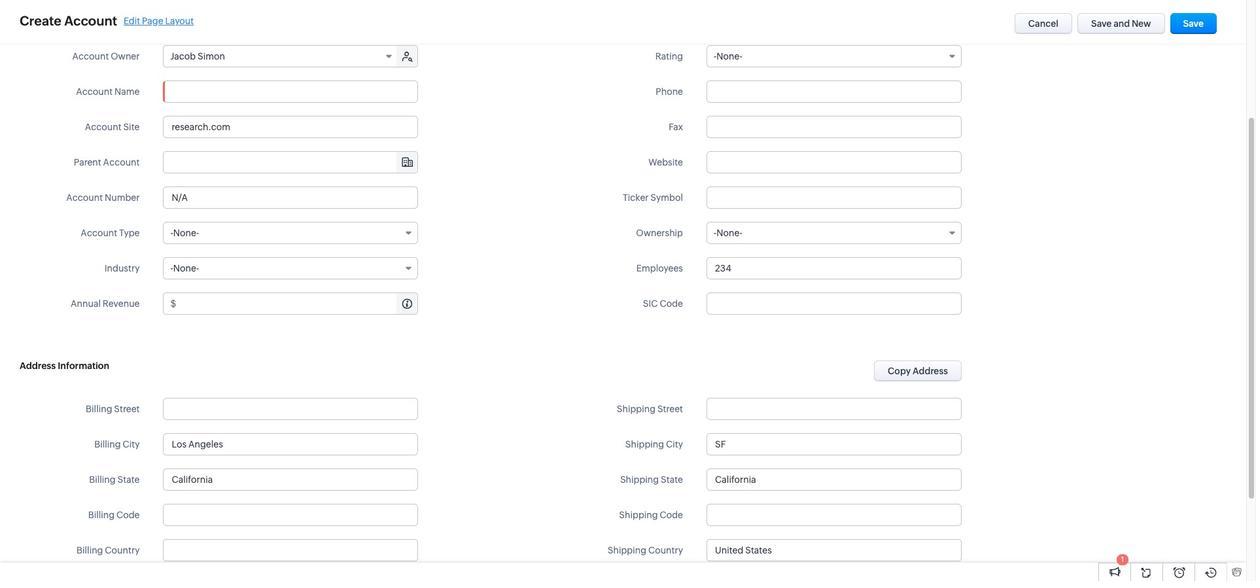 Task type: locate. For each thing, give the bounding box(es) containing it.
street
[[114, 404, 140, 414], [658, 404, 683, 414]]

employees
[[637, 263, 683, 274]]

edit
[[124, 15, 140, 26]]

2 save from the left
[[1184, 18, 1204, 29]]

country for shipping country
[[649, 545, 683, 556]]

street up billing city
[[114, 404, 140, 414]]

Jacob Simon field
[[164, 46, 398, 67]]

save for save
[[1184, 18, 1204, 29]]

number
[[105, 192, 140, 203]]

code down the shipping state
[[660, 510, 683, 520]]

save for save and new
[[1092, 18, 1112, 29]]

symbol
[[651, 192, 683, 203]]

state down shipping city on the bottom of page
[[661, 475, 683, 485]]

code down billing state
[[116, 510, 140, 520]]

-none- field for ownership
[[707, 222, 962, 244]]

1 street from the left
[[114, 404, 140, 414]]

jacob
[[170, 51, 196, 62]]

1 country from the left
[[105, 545, 140, 556]]

1 horizontal spatial street
[[658, 404, 683, 414]]

account for account number
[[66, 192, 103, 203]]

shipping city
[[626, 439, 683, 450]]

2 street from the left
[[658, 404, 683, 414]]

2 city from the left
[[666, 439, 683, 450]]

0 horizontal spatial save
[[1092, 18, 1112, 29]]

none- for account type
[[173, 228, 199, 238]]

billing down billing street
[[94, 439, 121, 450]]

city
[[123, 439, 140, 450], [666, 439, 683, 450]]

information
[[59, 18, 110, 29], [58, 361, 109, 371]]

code right sic
[[660, 298, 683, 309]]

shipping up shipping code
[[620, 475, 659, 485]]

- up the $
[[170, 263, 173, 274]]

1 horizontal spatial state
[[661, 475, 683, 485]]

information up billing street
[[58, 361, 109, 371]]

information for address
[[58, 361, 109, 371]]

country
[[105, 545, 140, 556], [649, 545, 683, 556]]

billing up billing code
[[89, 475, 116, 485]]

-none- for rating
[[714, 51, 743, 62]]

fax
[[669, 122, 683, 132]]

1 horizontal spatial country
[[649, 545, 683, 556]]

- for industry
[[170, 263, 173, 274]]

state down billing city
[[117, 475, 140, 485]]

industry
[[105, 263, 140, 274]]

-
[[714, 51, 717, 62], [170, 228, 173, 238], [714, 228, 717, 238], [170, 263, 173, 274]]

shipping
[[617, 404, 656, 414], [626, 439, 664, 450], [620, 475, 659, 485], [619, 510, 658, 520], [608, 545, 647, 556]]

0 horizontal spatial state
[[117, 475, 140, 485]]

save left 'and'
[[1092, 18, 1112, 29]]

revenue
[[103, 298, 140, 309]]

none- for rating
[[717, 51, 743, 62]]

copy address button
[[874, 361, 962, 382]]

city up billing state
[[123, 439, 140, 450]]

save right new
[[1184, 18, 1204, 29]]

- right rating
[[714, 51, 717, 62]]

1 save from the left
[[1092, 18, 1112, 29]]

- right type
[[170, 228, 173, 238]]

1 horizontal spatial save
[[1184, 18, 1204, 29]]

billing for billing code
[[88, 510, 115, 520]]

account for account owner
[[72, 51, 109, 62]]

0 horizontal spatial street
[[114, 404, 140, 414]]

1
[[1122, 556, 1125, 564]]

jacob simon
[[170, 51, 225, 62]]

none- for ownership
[[717, 228, 743, 238]]

-none- field for rating
[[707, 45, 962, 67]]

- for ownership
[[714, 228, 717, 238]]

sic code
[[643, 298, 683, 309]]

billing country
[[77, 545, 140, 556]]

create
[[20, 13, 61, 28]]

billing
[[86, 404, 112, 414], [94, 439, 121, 450], [89, 475, 116, 485], [88, 510, 115, 520], [77, 545, 103, 556]]

code
[[660, 298, 683, 309], [116, 510, 140, 520], [660, 510, 683, 520]]

code for billing code
[[116, 510, 140, 520]]

ticker symbol
[[623, 192, 683, 203]]

- for account type
[[170, 228, 173, 238]]

shipping up shipping country
[[619, 510, 658, 520]]

information inside 'address information copy address'
[[58, 361, 109, 371]]

edit page layout link
[[124, 15, 194, 26]]

1 vertical spatial information
[[58, 361, 109, 371]]

-none- field for account type
[[163, 222, 419, 244]]

save
[[1092, 18, 1112, 29], [1184, 18, 1204, 29]]

site
[[123, 122, 140, 132]]

shipping state
[[620, 475, 683, 485]]

None text field
[[707, 81, 962, 103], [163, 116, 419, 138], [707, 116, 962, 138], [707, 293, 962, 315], [163, 398, 419, 420], [707, 433, 962, 456], [163, 504, 419, 526], [707, 504, 962, 526], [707, 81, 962, 103], [163, 116, 419, 138], [707, 116, 962, 138], [707, 293, 962, 315], [163, 398, 419, 420], [707, 433, 962, 456], [163, 504, 419, 526], [707, 504, 962, 526]]

street for shipping street
[[658, 404, 683, 414]]

address
[[20, 361, 56, 371], [913, 366, 948, 376]]

city for billing city
[[123, 439, 140, 450]]

city up the shipping state
[[666, 439, 683, 450]]

none-
[[717, 51, 743, 62], [173, 228, 199, 238], [717, 228, 743, 238], [173, 263, 199, 274]]

0 horizontal spatial city
[[123, 439, 140, 450]]

account for account information
[[20, 18, 57, 29]]

information for account
[[59, 18, 110, 29]]

code for sic code
[[660, 298, 683, 309]]

account for account site
[[85, 122, 121, 132]]

cancel
[[1029, 18, 1059, 29]]

-none- field for industry
[[163, 257, 419, 279]]

billing up billing city
[[86, 404, 112, 414]]

-none- for account type
[[170, 228, 199, 238]]

None field
[[164, 152, 418, 173], [164, 540, 418, 561], [708, 540, 961, 561], [164, 152, 418, 173], [164, 540, 418, 561], [708, 540, 961, 561]]

shipping down shipping street
[[626, 439, 664, 450]]

country down shipping code
[[649, 545, 683, 556]]

account owner
[[72, 51, 140, 62]]

- right ownership on the top of page
[[714, 228, 717, 238]]

none- for industry
[[173, 263, 199, 274]]

street up shipping city on the bottom of page
[[658, 404, 683, 414]]

billing down billing code
[[77, 545, 103, 556]]

2 country from the left
[[649, 545, 683, 556]]

billing for billing state
[[89, 475, 116, 485]]

0 horizontal spatial country
[[105, 545, 140, 556]]

new
[[1132, 18, 1152, 29]]

street for billing street
[[114, 404, 140, 414]]

1 city from the left
[[123, 439, 140, 450]]

state
[[117, 475, 140, 485], [661, 475, 683, 485]]

-None- field
[[707, 45, 962, 67], [163, 222, 419, 244], [707, 222, 962, 244], [163, 257, 419, 279]]

1 horizontal spatial city
[[666, 439, 683, 450]]

2 state from the left
[[661, 475, 683, 485]]

billing up billing country on the bottom of the page
[[88, 510, 115, 520]]

shipping up shipping city on the bottom of page
[[617, 404, 656, 414]]

ticker
[[623, 192, 649, 203]]

0 vertical spatial information
[[59, 18, 110, 29]]

billing for billing city
[[94, 439, 121, 450]]

type
[[119, 228, 140, 238]]

country down billing code
[[105, 545, 140, 556]]

name
[[115, 86, 140, 97]]

0 horizontal spatial address
[[20, 361, 56, 371]]

shipping street
[[617, 404, 683, 414]]

state for billing state
[[117, 475, 140, 485]]

1 state from the left
[[117, 475, 140, 485]]

parent account
[[74, 157, 140, 168]]

shipping code
[[619, 510, 683, 520]]

None text field
[[163, 81, 419, 103], [707, 151, 962, 173], [164, 152, 418, 173], [163, 187, 419, 209], [707, 187, 962, 209], [707, 257, 962, 279], [178, 293, 418, 314], [707, 398, 962, 420], [163, 433, 419, 456], [163, 469, 419, 491], [707, 469, 962, 491], [164, 540, 418, 561], [708, 540, 961, 561], [163, 81, 419, 103], [707, 151, 962, 173], [164, 152, 418, 173], [163, 187, 419, 209], [707, 187, 962, 209], [707, 257, 962, 279], [178, 293, 418, 314], [707, 398, 962, 420], [163, 433, 419, 456], [163, 469, 419, 491], [707, 469, 962, 491], [164, 540, 418, 561], [708, 540, 961, 561]]

information up account owner
[[59, 18, 110, 29]]

account site
[[85, 122, 140, 132]]

code for shipping code
[[660, 510, 683, 520]]

cancel button
[[1015, 13, 1073, 34]]

-none-
[[714, 51, 743, 62], [170, 228, 199, 238], [714, 228, 743, 238], [170, 263, 199, 274]]

account type
[[81, 228, 140, 238]]

shipping down shipping code
[[608, 545, 647, 556]]

account
[[64, 13, 117, 28], [20, 18, 57, 29], [72, 51, 109, 62], [76, 86, 113, 97], [85, 122, 121, 132], [103, 157, 140, 168], [66, 192, 103, 203], [81, 228, 117, 238]]



Task type: vqa. For each thing, say whether or not it's contained in the screenshot.
"re"
no



Task type: describe. For each thing, give the bounding box(es) containing it.
website
[[649, 157, 683, 168]]

-none- for industry
[[170, 263, 199, 274]]

- for rating
[[714, 51, 717, 62]]

create account edit page layout
[[20, 13, 194, 28]]

page
[[142, 15, 163, 26]]

account information
[[20, 18, 110, 29]]

account for account name
[[76, 86, 113, 97]]

billing state
[[89, 475, 140, 485]]

copy
[[888, 366, 911, 376]]

1 horizontal spatial address
[[913, 366, 948, 376]]

shipping for shipping code
[[619, 510, 658, 520]]

city for shipping city
[[666, 439, 683, 450]]

phone
[[656, 86, 683, 97]]

annual
[[71, 298, 101, 309]]

layout
[[165, 15, 194, 26]]

annual revenue
[[71, 298, 140, 309]]

$
[[170, 298, 176, 309]]

simon
[[198, 51, 225, 62]]

save and new button
[[1078, 13, 1165, 34]]

billing street
[[86, 404, 140, 414]]

shipping country
[[608, 545, 683, 556]]

rating
[[656, 51, 683, 62]]

billing for billing country
[[77, 545, 103, 556]]

account for account type
[[81, 228, 117, 238]]

shipping for shipping street
[[617, 404, 656, 414]]

billing city
[[94, 439, 140, 450]]

billing code
[[88, 510, 140, 520]]

owner
[[111, 51, 140, 62]]

shipping for shipping country
[[608, 545, 647, 556]]

billing for billing street
[[86, 404, 112, 414]]

save and new
[[1092, 18, 1152, 29]]

-none- for ownership
[[714, 228, 743, 238]]

state for shipping state
[[661, 475, 683, 485]]

sic
[[643, 298, 658, 309]]

ownership
[[636, 228, 683, 238]]

address information copy address
[[20, 361, 948, 376]]

account name
[[76, 86, 140, 97]]

save button
[[1171, 13, 1217, 34]]

country for billing country
[[105, 545, 140, 556]]

shipping for shipping state
[[620, 475, 659, 485]]

and
[[1114, 18, 1131, 29]]

account number
[[66, 192, 140, 203]]

shipping for shipping city
[[626, 439, 664, 450]]

parent
[[74, 157, 101, 168]]



